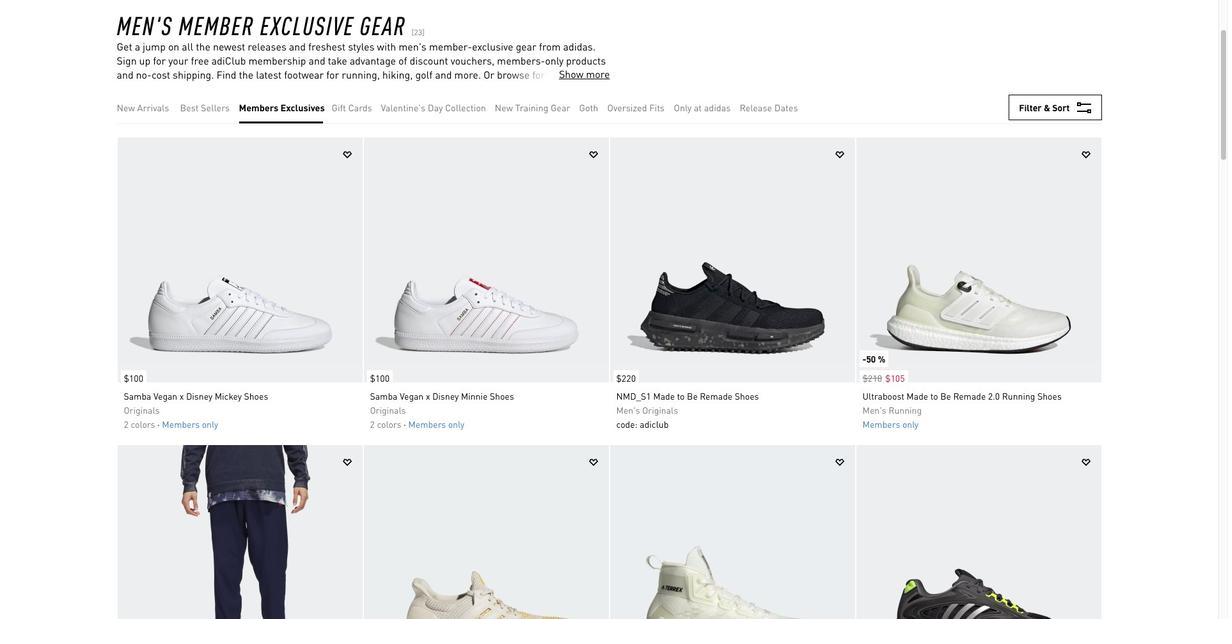 Task type: describe. For each thing, give the bounding box(es) containing it.
hiking,
[[382, 68, 413, 81]]

vibrant
[[422, 82, 453, 95]]

adiclub
[[640, 418, 669, 430]]

new for new arrivals
[[117, 102, 135, 113]]

freshest
[[308, 40, 345, 53]]

samba vegan x disney mickey shoes originals 2 colors · members only
[[124, 390, 268, 430]]

1 horizontal spatial for
[[326, 68, 339, 81]]

shoes for samba vegan x disney minnie shoes
[[490, 390, 514, 402]]

membership
[[248, 54, 306, 67]]

only inside get a jump on all the newest releases and freshest styles with men's member-exclusive gear from adidas. sign up for your free adiclub membership and take advantage of discount vouchers, members-only products and no-cost shipping. find the latest footwear for running, hiking, golf and more. or browse for tees, pants, hoodies and jackets that can't be found anywhere else. bold colors, vibrant prints, innovative designs — you'll stay ahead of the pack when you discover men's member-exclusive clothes and shoes from adidas.
[[545, 54, 564, 67]]

shoes
[[504, 96, 531, 109]]

sellers
[[201, 102, 230, 113]]

or
[[484, 68, 494, 81]]

goth link
[[579, 100, 598, 114]]

goth
[[579, 102, 598, 113]]

all
[[182, 40, 193, 53]]

0 horizontal spatial for
[[153, 54, 166, 67]]

men's golf blue made to be remade pintuck pants image
[[117, 445, 362, 619]]

originals white samba vegan x disney minnie shoes image
[[364, 138, 609, 382]]

vegan for samba vegan x disney minnie shoes
[[400, 390, 424, 402]]

tees,
[[548, 68, 570, 81]]

get a jump on all the newest releases and freshest styles with men's member-exclusive gear from adidas. sign up for your free adiclub membership and take advantage of discount vouchers, members-only products and no-cost shipping. find the latest footwear for running, hiking, golf and more. or browse for tees, pants, hoodies and jackets that can't be found anywhere else. bold colors, vibrant prints, innovative designs — you'll stay ahead of the pack when you discover men's member-exclusive clothes and shoes from adidas.
[[117, 40, 606, 109]]

members for samba vegan x disney mickey shoes originals 2 colors · members only
[[162, 418, 200, 430]]

members for ultraboost made to be remade 2.0 running shoes men's running members only
[[863, 418, 900, 430]]

members for samba vegan x disney minnie shoes originals 2 colors · members only
[[408, 418, 446, 430]]

jump
[[143, 40, 166, 53]]

be
[[253, 82, 264, 95]]

only at adidas link
[[674, 100, 731, 114]]

anywhere
[[295, 82, 339, 95]]

samba vegan x disney minnie shoes originals 2 colors · members only
[[370, 390, 514, 430]]

take
[[328, 54, 347, 67]]

valentine's day collection link
[[381, 100, 486, 114]]

originals inside the nmd_s1 made to be remade shoes men's originals code: adiclub
[[642, 404, 678, 416]]

only for ultraboost made to be remade 2.0 running shoes men's running members only
[[902, 418, 919, 430]]

0 vertical spatial the
[[196, 40, 210, 53]]

no-
[[136, 68, 152, 81]]

0 horizontal spatial running
[[889, 404, 922, 416]]

0 horizontal spatial men's
[[117, 8, 173, 41]]

and up the vibrant
[[435, 68, 452, 81]]

members exclusives
[[239, 102, 325, 113]]

free
[[191, 54, 209, 67]]

newest
[[213, 40, 245, 53]]

arrivals
[[137, 102, 169, 113]]

sign
[[117, 54, 137, 67]]

$100 for samba vegan x disney mickey shoes
[[124, 372, 143, 384]]

%
[[878, 353, 885, 365]]

innovative
[[488, 82, 533, 95]]

&
[[1044, 102, 1050, 113]]

2 for samba vegan x disney minnie shoes originals 2 colors · members only
[[370, 418, 375, 430]]

1 vertical spatial from
[[533, 96, 555, 109]]

clothes
[[449, 96, 482, 109]]

collection
[[445, 102, 486, 113]]

vegan for samba vegan x disney mickey shoes
[[153, 390, 177, 402]]

only
[[674, 102, 692, 113]]

cards
[[348, 102, 372, 113]]

samba for samba vegan x disney minnie shoes
[[370, 390, 397, 402]]

latest
[[256, 68, 282, 81]]

shipping.
[[173, 68, 214, 81]]

x for mickey
[[180, 390, 184, 402]]

valentine's
[[381, 102, 425, 113]]

and down cost
[[155, 82, 171, 95]]

release
[[740, 102, 772, 113]]

products
[[566, 54, 606, 67]]

find
[[216, 68, 236, 81]]

minnie
[[461, 390, 488, 402]]

discount
[[410, 54, 448, 67]]

a
[[135, 40, 140, 53]]

new arrivals link
[[117, 100, 169, 114]]

show more
[[559, 67, 610, 81]]

vouchers,
[[451, 54, 494, 67]]

footwear
[[284, 68, 324, 81]]

$220
[[616, 372, 636, 384]]

shoes for nmd_s1 made to be remade shoes
[[735, 390, 759, 402]]

golf
[[415, 68, 433, 81]]

release dates link
[[740, 100, 798, 114]]

hoodies
[[117, 82, 152, 95]]

cost
[[152, 68, 170, 81]]

best sellers link
[[180, 100, 230, 114]]

jackets
[[174, 82, 206, 95]]

disney for minnie
[[432, 390, 459, 402]]

colors,
[[389, 82, 419, 95]]

only for samba vegan x disney mickey shoes originals 2 colors · members only
[[202, 418, 218, 430]]

on
[[168, 40, 179, 53]]

men's terrex white terrex made to be remade free hiker image
[[610, 445, 855, 619]]

best sellers
[[180, 102, 230, 113]]

new for new training gear
[[495, 102, 513, 113]]

new arrivals
[[117, 102, 169, 113]]

0 vertical spatial of
[[399, 54, 407, 67]]

men's member exclusive gear [23]
[[117, 8, 425, 41]]

originals for samba vegan x disney mickey shoes
[[124, 404, 160, 416]]

gear
[[516, 40, 536, 53]]

oversized
[[607, 102, 647, 113]]

prints,
[[456, 82, 485, 95]]

-50 %
[[863, 353, 885, 365]]

can't
[[229, 82, 251, 95]]

0 vertical spatial adidas.
[[563, 40, 596, 53]]

2 for samba vegan x disney mickey shoes originals 2 colors · members only
[[124, 418, 128, 430]]

oversized fits link
[[607, 100, 665, 114]]

shoes for samba vegan x disney mickey shoes
[[244, 390, 268, 402]]

that
[[208, 82, 226, 95]]



Task type: vqa. For each thing, say whether or not it's contained in the screenshot.
the right Men's
yes



Task type: locate. For each thing, give the bounding box(es) containing it.
2 colors from the left
[[377, 418, 401, 430]]

gift cards
[[332, 102, 372, 113]]

originals white samba vegan x disney mickey shoes image
[[117, 138, 362, 382]]

gear down designs
[[551, 102, 570, 113]]

nmd_s1 made to be remade shoes men's originals code: adiclub
[[616, 390, 759, 430]]

gear left [23]
[[360, 8, 406, 41]]

sort
[[1052, 102, 1070, 113]]

2 be from the left
[[940, 390, 951, 402]]

member
[[179, 8, 254, 41]]

1 horizontal spatial samba
[[370, 390, 397, 402]]

be for men's running
[[940, 390, 951, 402]]

disney for mickey
[[186, 390, 212, 402]]

men's running white ultraboost made to be remade 2.0 running shoes image
[[856, 138, 1101, 382]]

x left minnie
[[426, 390, 430, 402]]

2 2 from the left
[[370, 418, 375, 430]]

1 horizontal spatial x
[[426, 390, 430, 402]]

1 to from the left
[[677, 390, 685, 402]]

from right gear
[[539, 40, 561, 53]]

made inside the nmd_s1 made to be remade shoes men's originals code: adiclub
[[653, 390, 675, 402]]

men's inside the nmd_s1 made to be remade shoes men's originals code: adiclub
[[616, 404, 640, 416]]

0 vertical spatial men's
[[399, 40, 426, 53]]

members exclusives link
[[239, 100, 325, 114]]

and down innovative
[[485, 96, 501, 109]]

colors inside the samba vegan x disney mickey shoes originals 2 colors · members only
[[131, 418, 155, 430]]

1 disney from the left
[[186, 390, 212, 402]]

$100 link for samba vegan x disney mickey shoes
[[117, 364, 146, 386]]

1 vertical spatial member-
[[362, 96, 405, 109]]

samba for samba vegan x disney mickey shoes
[[124, 390, 151, 402]]

exclusive down the vibrant
[[405, 96, 447, 109]]

to inside the nmd_s1 made to be remade shoes men's originals code: adiclub
[[677, 390, 685, 402]]

adidas.
[[563, 40, 596, 53], [557, 96, 590, 109]]

disney inside samba vegan x disney minnie shoes originals 2 colors · members only
[[432, 390, 459, 402]]

1 horizontal spatial colors
[[377, 418, 401, 430]]

only up the tees,
[[545, 54, 564, 67]]

2 · from the left
[[404, 418, 406, 430]]

the down that
[[206, 96, 220, 109]]

$100 link for samba vegan x disney minnie shoes
[[364, 364, 393, 386]]

1 samba from the left
[[124, 390, 151, 402]]

made up adiclub
[[653, 390, 675, 402]]

1 horizontal spatial remade
[[953, 390, 986, 402]]

1 vertical spatial exclusive
[[405, 96, 447, 109]]

disney inside the samba vegan x disney mickey shoes originals 2 colors · members only
[[186, 390, 212, 402]]

pants,
[[572, 68, 600, 81]]

made
[[653, 390, 675, 402], [907, 390, 928, 402]]

member- up the discount
[[429, 40, 472, 53]]

shoes inside samba vegan x disney minnie shoes originals 2 colors · members only
[[490, 390, 514, 402]]

—
[[573, 82, 583, 95]]

made for men's originals
[[653, 390, 675, 402]]

2 remade from the left
[[953, 390, 986, 402]]

2 horizontal spatial men's
[[863, 404, 886, 416]]

adiclub
[[212, 54, 246, 67]]

remade for shoes
[[700, 390, 732, 402]]

from down designs
[[533, 96, 555, 109]]

found
[[267, 82, 292, 95]]

stay
[[144, 96, 162, 109]]

and down sign at the left
[[117, 68, 133, 81]]

1 vegan from the left
[[153, 390, 177, 402]]

2 x from the left
[[426, 390, 430, 402]]

new down hoodies
[[117, 102, 135, 113]]

remade inside 'ultraboost made to be remade 2.0 running shoes men's running members only'
[[953, 390, 986, 402]]

1 horizontal spatial new
[[495, 102, 513, 113]]

gear
[[360, 8, 406, 41], [551, 102, 570, 113]]

only down minnie
[[448, 418, 464, 430]]

running right 2.0
[[1002, 390, 1035, 402]]

else.
[[341, 82, 363, 95]]

colors for samba vegan x disney mickey shoes originals 2 colors · members only
[[131, 418, 155, 430]]

new training gear link
[[495, 100, 570, 114]]

be right nmd_s1
[[687, 390, 698, 402]]

1 horizontal spatial $100 link
[[364, 364, 393, 386]]

shoes
[[244, 390, 268, 402], [490, 390, 514, 402], [735, 390, 759, 402], [1037, 390, 1062, 402]]

2 samba from the left
[[370, 390, 397, 402]]

be for men's originals
[[687, 390, 698, 402]]

ahead
[[164, 96, 192, 109]]

2 horizontal spatial for
[[532, 68, 545, 81]]

samba inside the samba vegan x disney mickey shoes originals 2 colors · members only
[[124, 390, 151, 402]]

4 shoes from the left
[[1037, 390, 1062, 402]]

1 originals from the left
[[124, 404, 160, 416]]

0 horizontal spatial be
[[687, 390, 698, 402]]

bold
[[366, 82, 386, 95]]

list
[[117, 91, 807, 123]]

0 horizontal spatial made
[[653, 390, 675, 402]]

the up the can't
[[239, 68, 253, 81]]

members-
[[497, 54, 545, 67]]

adidas. up products
[[563, 40, 596, 53]]

of down jackets on the top of page
[[194, 96, 203, 109]]

new down innovative
[[495, 102, 513, 113]]

x inside samba vegan x disney minnie shoes originals 2 colors · members only
[[426, 390, 430, 402]]

vegan inside the samba vegan x disney mickey shoes originals 2 colors · members only
[[153, 390, 177, 402]]

only inside 'ultraboost made to be remade 2.0 running shoes men's running members only'
[[902, 418, 919, 430]]

be left 2.0
[[940, 390, 951, 402]]

1 be from the left
[[687, 390, 698, 402]]

originals inside the samba vegan x disney mickey shoes originals 2 colors · members only
[[124, 404, 160, 416]]

and down freshest
[[309, 54, 325, 67]]

1 colors from the left
[[131, 418, 155, 430]]

0 vertical spatial exclusive
[[472, 40, 513, 53]]

x inside the samba vegan x disney mickey shoes originals 2 colors · members only
[[180, 390, 184, 402]]

0 horizontal spatial $100 link
[[117, 364, 146, 386]]

running,
[[342, 68, 380, 81]]

samba inside samba vegan x disney minnie shoes originals 2 colors · members only
[[370, 390, 397, 402]]

0 horizontal spatial colors
[[131, 418, 155, 430]]

2 vegan from the left
[[400, 390, 424, 402]]

ultraboost
[[863, 390, 904, 402]]

pack
[[223, 96, 244, 109]]

vegan inside samba vegan x disney minnie shoes originals 2 colors · members only
[[400, 390, 424, 402]]

men's up up
[[117, 8, 173, 41]]

1 vertical spatial of
[[194, 96, 203, 109]]

50
[[866, 353, 876, 365]]

dates
[[774, 102, 798, 113]]

best
[[180, 102, 199, 113]]

day
[[428, 102, 443, 113]]

disney left mickey
[[186, 390, 212, 402]]

for left the tees,
[[532, 68, 545, 81]]

of up hiking,
[[399, 54, 407, 67]]

1 horizontal spatial running
[[1002, 390, 1035, 402]]

1 remade from the left
[[700, 390, 732, 402]]

exclusive
[[472, 40, 513, 53], [405, 96, 447, 109]]

members inside samba vegan x disney minnie shoes originals 2 colors · members only
[[408, 418, 446, 430]]

1 horizontal spatial of
[[399, 54, 407, 67]]

colors for samba vegan x disney minnie shoes originals 2 colors · members only
[[377, 418, 401, 430]]

0 horizontal spatial originals
[[124, 404, 160, 416]]

exclusive up vouchers, on the left top of the page
[[472, 40, 513, 53]]

vegan left minnie
[[400, 390, 424, 402]]

remade inside the nmd_s1 made to be remade shoes men's originals code: adiclub
[[700, 390, 732, 402]]

be inside the nmd_s1 made to be remade shoes men's originals code: adiclub
[[687, 390, 698, 402]]

x
[[180, 390, 184, 402], [426, 390, 430, 402]]

samba
[[124, 390, 151, 402], [370, 390, 397, 402]]

shoes inside the nmd_s1 made to be remade shoes men's originals code: adiclub
[[735, 390, 759, 402]]

1 horizontal spatial gear
[[551, 102, 570, 113]]

men's originals black adidas 4d krazed shoes image
[[856, 445, 1101, 619]]

1 vertical spatial men's
[[332, 96, 360, 109]]

colors
[[131, 418, 155, 430], [377, 418, 401, 430]]

2 $100 link from the left
[[364, 364, 393, 386]]

[23]
[[412, 28, 425, 37]]

originals for samba vegan x disney minnie shoes
[[370, 404, 406, 416]]

2 disney from the left
[[432, 390, 459, 402]]

remade for 2.0
[[953, 390, 986, 402]]

be inside 'ultraboost made to be remade 2.0 running shoes men's running members only'
[[940, 390, 951, 402]]

only
[[545, 54, 564, 67], [202, 418, 218, 430], [448, 418, 464, 430], [902, 418, 919, 430]]

remade
[[700, 390, 732, 402], [953, 390, 986, 402]]

list containing new arrivals
[[117, 91, 807, 123]]

filter
[[1019, 102, 1042, 113]]

0 horizontal spatial $100
[[124, 372, 143, 384]]

0 horizontal spatial to
[[677, 390, 685, 402]]

· for samba vegan x disney minnie shoes originals 2 colors · members only
[[404, 418, 406, 430]]

code:
[[616, 418, 638, 430]]

training
[[515, 102, 548, 113]]

1 horizontal spatial men's
[[616, 404, 640, 416]]

2 horizontal spatial originals
[[642, 404, 678, 416]]

ultraboost made to be remade 2.0 running shoes men's running members only
[[863, 390, 1062, 430]]

1 horizontal spatial vegan
[[400, 390, 424, 402]]

3 shoes from the left
[[735, 390, 759, 402]]

2 to from the left
[[930, 390, 938, 402]]

disney left minnie
[[432, 390, 459, 402]]

1 horizontal spatial be
[[940, 390, 951, 402]]

shoes inside the samba vegan x disney mickey shoes originals 2 colors · members only
[[244, 390, 268, 402]]

0 horizontal spatial remade
[[700, 390, 732, 402]]

adidas. down the —
[[557, 96, 590, 109]]

x left mickey
[[180, 390, 184, 402]]

more.
[[454, 68, 481, 81]]

made right ultraboost
[[907, 390, 928, 402]]

gift cards link
[[332, 100, 372, 114]]

1 horizontal spatial 2
[[370, 418, 375, 430]]

0 horizontal spatial x
[[180, 390, 184, 402]]

valentine's day collection
[[381, 102, 486, 113]]

members inside the samba vegan x disney mickey shoes originals 2 colors · members only
[[162, 418, 200, 430]]

2 inside samba vegan x disney minnie shoes originals 2 colors · members only
[[370, 418, 375, 430]]

disney
[[186, 390, 212, 402], [432, 390, 459, 402]]

2 made from the left
[[907, 390, 928, 402]]

$210
[[863, 372, 882, 384]]

0 horizontal spatial samba
[[124, 390, 151, 402]]

the up free
[[196, 40, 210, 53]]

1 horizontal spatial made
[[907, 390, 928, 402]]

men's up code:
[[616, 404, 640, 416]]

1 vertical spatial gear
[[551, 102, 570, 113]]

you'll
[[117, 96, 141, 109]]

2 inside the samba vegan x disney mickey shoes originals 2 colors · members only
[[124, 418, 128, 430]]

1 horizontal spatial $100
[[370, 372, 390, 384]]

0 vertical spatial from
[[539, 40, 561, 53]]

men's originals black nmd_s1 made to be remade shoes image
[[610, 138, 855, 382]]

for up cost
[[153, 54, 166, 67]]

filter & sort
[[1019, 102, 1070, 113]]

-
[[863, 353, 866, 365]]

1 2 from the left
[[124, 418, 128, 430]]

members inside 'ultraboost made to be remade 2.0 running shoes men's running members only'
[[863, 418, 900, 430]]

only inside the samba vegan x disney mickey shoes originals 2 colors · members only
[[202, 418, 218, 430]]

2 new from the left
[[495, 102, 513, 113]]

1 horizontal spatial disney
[[432, 390, 459, 402]]

2 vertical spatial the
[[206, 96, 220, 109]]

only down ultraboost
[[902, 418, 919, 430]]

· for samba vegan x disney mickey shoes originals 2 colors · members only
[[157, 418, 160, 430]]

x for minnie
[[426, 390, 430, 402]]

1 horizontal spatial exclusive
[[472, 40, 513, 53]]

0 horizontal spatial men's
[[332, 96, 360, 109]]

only inside samba vegan x disney minnie shoes originals 2 colors · members only
[[448, 418, 464, 430]]

to right nmd_s1
[[677, 390, 685, 402]]

2 shoes from the left
[[490, 390, 514, 402]]

· inside samba vegan x disney minnie shoes originals 2 colors · members only
[[404, 418, 406, 430]]

1 vertical spatial adidas.
[[557, 96, 590, 109]]

$100 for samba vegan x disney minnie shoes
[[370, 372, 390, 384]]

men's
[[117, 8, 173, 41], [616, 404, 640, 416], [863, 404, 886, 416]]

men's down else. at the top left of page
[[332, 96, 360, 109]]

1 $100 from the left
[[124, 372, 143, 384]]

to for men's running
[[930, 390, 938, 402]]

2 originals from the left
[[370, 404, 406, 416]]

to right ultraboost
[[930, 390, 938, 402]]

1 vertical spatial the
[[239, 68, 253, 81]]

made for men's running
[[907, 390, 928, 402]]

for down 'take'
[[326, 68, 339, 81]]

vegan left mickey
[[153, 390, 177, 402]]

be
[[687, 390, 698, 402], [940, 390, 951, 402]]

with
[[377, 40, 396, 53]]

releases
[[248, 40, 286, 53]]

running down ultraboost
[[889, 404, 922, 416]]

1 horizontal spatial to
[[930, 390, 938, 402]]

to for men's originals
[[677, 390, 685, 402]]

exclusives
[[281, 102, 325, 113]]

new training gear
[[495, 102, 570, 113]]

when
[[247, 96, 271, 109]]

golf beige ultraboost spikeless golf shoes image
[[364, 445, 609, 619]]

adidas
[[704, 102, 731, 113]]

1 made from the left
[[653, 390, 675, 402]]

0 vertical spatial member-
[[429, 40, 472, 53]]

for
[[153, 54, 166, 67], [326, 68, 339, 81], [532, 68, 545, 81]]

men's down [23]
[[399, 40, 426, 53]]

shoes inside 'ultraboost made to be remade 2.0 running shoes men's running members only'
[[1037, 390, 1062, 402]]

colors inside samba vegan x disney minnie shoes originals 2 colors · members only
[[377, 418, 401, 430]]

$210 $105
[[863, 372, 905, 384]]

members inside members exclusives link
[[239, 102, 278, 113]]

0 horizontal spatial disney
[[186, 390, 212, 402]]

0 horizontal spatial new
[[117, 102, 135, 113]]

0 horizontal spatial gear
[[360, 8, 406, 41]]

0 horizontal spatial of
[[194, 96, 203, 109]]

filter & sort button
[[1009, 95, 1102, 120]]

your
[[168, 54, 188, 67]]

exclusive
[[260, 8, 354, 41]]

1 x from the left
[[180, 390, 184, 402]]

1 new from the left
[[117, 102, 135, 113]]

3 originals from the left
[[642, 404, 678, 416]]

to inside 'ultraboost made to be remade 2.0 running shoes men's running members only'
[[930, 390, 938, 402]]

0 horizontal spatial vegan
[[153, 390, 177, 402]]

1 · from the left
[[157, 418, 160, 430]]

1 horizontal spatial ·
[[404, 418, 406, 430]]

men's down ultraboost
[[863, 404, 886, 416]]

·
[[157, 418, 160, 430], [404, 418, 406, 430]]

1 horizontal spatial men's
[[399, 40, 426, 53]]

only at adidas
[[674, 102, 731, 113]]

made inside 'ultraboost made to be remade 2.0 running shoes men's running members only'
[[907, 390, 928, 402]]

2
[[124, 418, 128, 430], [370, 418, 375, 430]]

only down mickey
[[202, 418, 218, 430]]

advantage
[[350, 54, 396, 67]]

mickey
[[215, 390, 242, 402]]

$100
[[124, 372, 143, 384], [370, 372, 390, 384]]

0 horizontal spatial ·
[[157, 418, 160, 430]]

1 horizontal spatial originals
[[370, 404, 406, 416]]

only for samba vegan x disney minnie shoes originals 2 colors · members only
[[448, 418, 464, 430]]

0 vertical spatial running
[[1002, 390, 1035, 402]]

1 $100 link from the left
[[117, 364, 146, 386]]

0 horizontal spatial 2
[[124, 418, 128, 430]]

men's inside 'ultraboost made to be remade 2.0 running shoes men's running members only'
[[863, 404, 886, 416]]

· inside the samba vegan x disney mickey shoes originals 2 colors · members only
[[157, 418, 160, 430]]

up
[[139, 54, 151, 67]]

1 vertical spatial running
[[889, 404, 922, 416]]

more
[[586, 67, 610, 81]]

0 horizontal spatial exclusive
[[405, 96, 447, 109]]

0 vertical spatial gear
[[360, 8, 406, 41]]

discover
[[292, 96, 329, 109]]

0 horizontal spatial member-
[[362, 96, 405, 109]]

2 $100 from the left
[[370, 372, 390, 384]]

running
[[1002, 390, 1035, 402], [889, 404, 922, 416]]

members
[[239, 102, 278, 113], [162, 418, 200, 430], [408, 418, 446, 430], [863, 418, 900, 430]]

originals inside samba vegan x disney minnie shoes originals 2 colors · members only
[[370, 404, 406, 416]]

and up membership
[[289, 40, 306, 53]]

show
[[559, 67, 583, 81]]

1 horizontal spatial member-
[[429, 40, 472, 53]]

member- down bold
[[362, 96, 405, 109]]

1 shoes from the left
[[244, 390, 268, 402]]

designs
[[536, 82, 571, 95]]

gear inside list
[[551, 102, 570, 113]]



